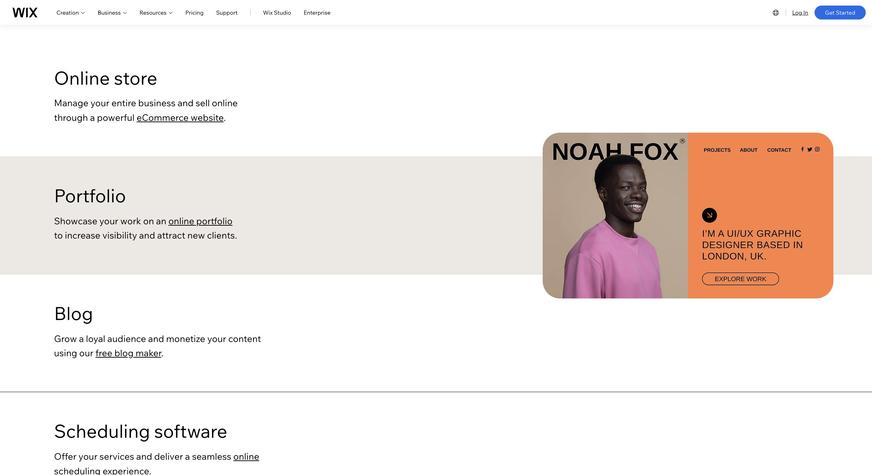 Task type: vqa. For each thing, say whether or not it's contained in the screenshot.
Secure Web Hosting
no



Task type: describe. For each thing, give the bounding box(es) containing it.
your inside grow a loyal audience and monetize your content using our
[[207, 333, 226, 344]]

resources
[[140, 9, 167, 16]]

manage your entire business and sell online through a powerful
[[54, 97, 238, 123]]

in
[[804, 9, 809, 16]]

services
[[100, 451, 134, 462]]

seamless
[[192, 451, 232, 462]]

grow a loyal audience and monetize your content using our
[[54, 333, 261, 359]]

wix studio link
[[263, 8, 291, 17]]

portfolio
[[196, 215, 233, 227]]

online inside manage your entire business and sell online through a powerful
[[212, 97, 238, 109]]

started
[[837, 9, 856, 16]]

and inside grow a loyal audience and monetize your content using our
[[148, 333, 164, 344]]

business
[[98, 9, 121, 16]]

showcase your work on an online portfolio to increase visibility and attract new clients.
[[54, 215, 237, 241]]

a inside manage your entire business and sell online through a powerful
[[90, 112, 95, 123]]

loyal
[[86, 333, 105, 344]]

software
[[154, 420, 228, 443]]

audience
[[107, 333, 146, 344]]

get started link
[[815, 5, 867, 19]]

new
[[188, 230, 205, 241]]

enterprise link
[[304, 8, 331, 17]]

blog
[[115, 348, 134, 359]]

log in
[[793, 9, 809, 16]]

screenshot of a booking page for a tennis class. image
[[543, 368, 834, 475]]

portfolio
[[54, 184, 126, 207]]

and inside showcase your work on an online portfolio to increase visibility and attract new clients.
[[139, 230, 155, 241]]

maker
[[136, 348, 162, 359]]

our
[[79, 348, 94, 359]]

grow
[[54, 333, 77, 344]]

a inside grow a loyal audience and monetize your content using our
[[79, 333, 84, 344]]

blog
[[54, 302, 93, 325]]

an
[[156, 215, 166, 227]]

resources button
[[140, 8, 173, 17]]

work
[[120, 215, 141, 227]]

increase
[[65, 230, 100, 241]]

2 horizontal spatial a
[[185, 451, 190, 462]]

online portfolio link
[[169, 215, 233, 227]]

offer
[[54, 451, 77, 462]]

free blog maker .
[[96, 348, 164, 359]]

online store
[[54, 66, 157, 89]]

powerful
[[97, 112, 135, 123]]

your for offer your services and deliver a seamless
[[79, 451, 98, 462]]

language selector, english selected image
[[772, 8, 781, 17]]

three images representing blog posts, each displaying reader views for the respective posts. image
[[543, 251, 834, 416]]



Task type: locate. For each thing, give the bounding box(es) containing it.
wix studio
[[263, 9, 291, 16]]

log in link
[[793, 8, 809, 17]]

a left loyal on the bottom
[[79, 333, 84, 344]]

1 vertical spatial .
[[162, 348, 164, 359]]

and
[[178, 97, 194, 109], [139, 230, 155, 241], [148, 333, 164, 344], [136, 451, 152, 462]]

a right through
[[90, 112, 95, 123]]

screenshot of a graphic designer's portfolio website. image
[[543, 133, 834, 299]]

pricing link
[[186, 8, 204, 17]]

and down on
[[139, 230, 155, 241]]

online scheduling
[[54, 451, 259, 475]]

wix
[[263, 9, 273, 16]]

using
[[54, 348, 77, 359]]

ecommerce website link
[[137, 112, 224, 123]]

1 vertical spatial online
[[169, 215, 194, 227]]

scheduling
[[54, 465, 101, 475]]

showcase
[[54, 215, 97, 227]]

creation
[[57, 9, 79, 16]]

and up ecommerce website . on the top of page
[[178, 97, 194, 109]]

log
[[793, 9, 803, 16]]

2 vertical spatial online
[[234, 451, 259, 462]]

ecommerce website .
[[137, 112, 226, 123]]

scheduling software
[[54, 420, 228, 443]]

online
[[54, 66, 110, 89]]

monetize
[[166, 333, 205, 344]]

business
[[138, 97, 176, 109]]

get
[[826, 9, 835, 16]]

online scheduling link
[[54, 451, 259, 475]]

your inside showcase your work on an online portfolio to increase visibility and attract new clients.
[[99, 215, 118, 227]]

online right seamless
[[234, 451, 259, 462]]

content
[[228, 333, 261, 344]]

0 vertical spatial a
[[90, 112, 95, 123]]

on
[[143, 215, 154, 227]]

and up maker
[[148, 333, 164, 344]]

online inside showcase your work on an online portfolio to increase visibility and attract new clients.
[[169, 215, 194, 227]]

clients.
[[207, 230, 237, 241]]

ecommerce
[[137, 112, 189, 123]]

online up attract
[[169, 215, 194, 227]]

creation button
[[57, 8, 85, 17]]

attract
[[157, 230, 186, 241]]

a
[[90, 112, 95, 123], [79, 333, 84, 344], [185, 451, 190, 462]]

0 horizontal spatial .
[[162, 348, 164, 359]]

.
[[224, 112, 226, 123], [162, 348, 164, 359]]

entire
[[112, 97, 136, 109]]

your up scheduling
[[79, 451, 98, 462]]

an ecommerce website's product page featuring a mobile view of the product details. image
[[543, 15, 834, 181]]

your for manage your entire business and sell online through a powerful
[[91, 97, 110, 109]]

online right sell
[[212, 97, 238, 109]]

a right deliver
[[185, 451, 190, 462]]

your left content
[[207, 333, 226, 344]]

scheduling
[[54, 420, 150, 443]]

1 vertical spatial a
[[79, 333, 84, 344]]

and inside manage your entire business and sell online through a powerful
[[178, 97, 194, 109]]

and left deliver
[[136, 451, 152, 462]]

deliver
[[154, 451, 183, 462]]

0 horizontal spatial a
[[79, 333, 84, 344]]

1 horizontal spatial a
[[90, 112, 95, 123]]

get started
[[826, 9, 856, 16]]

to
[[54, 230, 63, 241]]

pricing
[[186, 9, 204, 16]]

1 horizontal spatial .
[[224, 112, 226, 123]]

0 vertical spatial .
[[224, 112, 226, 123]]

online
[[212, 97, 238, 109], [169, 215, 194, 227], [234, 451, 259, 462]]

free
[[96, 348, 112, 359]]

free blog maker link
[[96, 348, 162, 359]]

business button
[[98, 8, 127, 17]]

sell
[[196, 97, 210, 109]]

offer your services and deliver a seamless
[[54, 451, 234, 462]]

your for showcase your work on an online portfolio to increase visibility and attract new clients.
[[99, 215, 118, 227]]

through
[[54, 112, 88, 123]]

your
[[91, 97, 110, 109], [99, 215, 118, 227], [207, 333, 226, 344], [79, 451, 98, 462]]

your inside manage your entire business and sell online through a powerful
[[91, 97, 110, 109]]

0 vertical spatial online
[[212, 97, 238, 109]]

manage
[[54, 97, 89, 109]]

visibility
[[103, 230, 137, 241]]

support
[[216, 9, 238, 16]]

support link
[[216, 8, 238, 17]]

your up visibility at the left
[[99, 215, 118, 227]]

online inside 'online scheduling'
[[234, 451, 259, 462]]

store
[[114, 66, 157, 89]]

enterprise
[[304, 9, 331, 16]]

website
[[191, 112, 224, 123]]

2 vertical spatial a
[[185, 451, 190, 462]]

studio
[[274, 9, 291, 16]]

your up 'powerful'
[[91, 97, 110, 109]]



